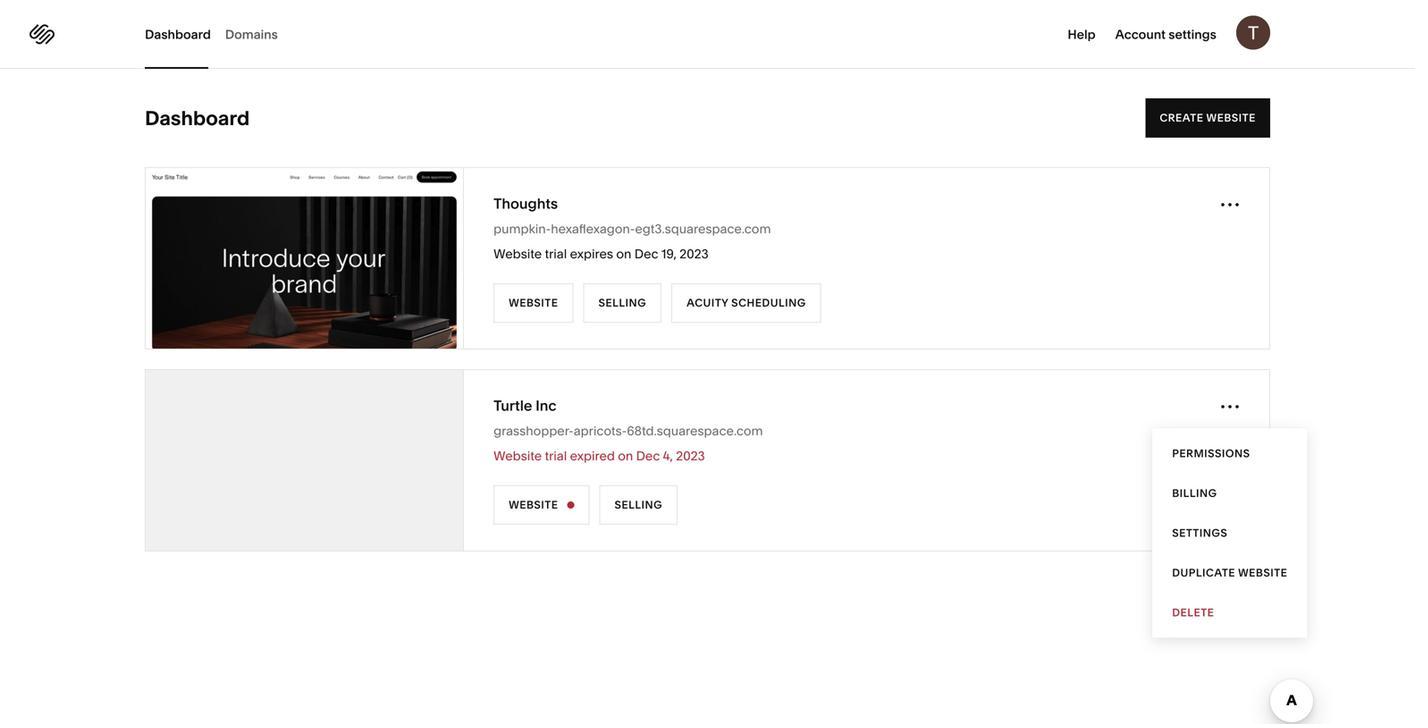Task type: locate. For each thing, give the bounding box(es) containing it.
website right create
[[1207, 111, 1257, 124]]

0 vertical spatial on
[[617, 246, 632, 262]]

website for create website
[[1207, 111, 1257, 124]]

0 vertical spatial dec
[[635, 246, 659, 262]]

website link down expired
[[494, 486, 590, 525]]

acuity
[[687, 297, 729, 309]]

website right the to
[[299, 252, 349, 265]]

selling link down '4,'
[[600, 486, 678, 525]]

0 vertical spatial dashboard
[[145, 27, 211, 42]]

website inside button
[[1239, 567, 1288, 580]]

dec left '4,'
[[637, 449, 660, 464]]

1 dashboard from the top
[[145, 27, 211, 42]]

delete button
[[1153, 593, 1308, 633]]

create website
[[1160, 111, 1257, 124]]

2023 right 19,
[[680, 246, 709, 262]]

selling down website trial expires on dec 19, 2023
[[599, 297, 647, 309]]

duplicate
[[1173, 567, 1236, 580]]

dec
[[635, 246, 659, 262], [637, 449, 660, 464]]

0 vertical spatial trial
[[545, 246, 567, 262]]

account settings link
[[1116, 25, 1217, 43]]

1 vertical spatial dashboard
[[145, 106, 250, 130]]

tab list
[[145, 0, 292, 69]]

1 vertical spatial website link
[[494, 486, 590, 525]]

apricots-
[[574, 424, 627, 439]]

go to website button
[[246, 239, 363, 278]]

1 vertical spatial on
[[618, 449, 634, 464]]

account
[[1116, 27, 1166, 42]]

website for turtle inc website link
[[509, 499, 559, 512]]

on for turtle inc
[[618, 449, 634, 464]]

1 vertical spatial dec
[[637, 449, 660, 464]]

2 website link from the top
[[494, 486, 590, 525]]

trial down grasshopper-
[[545, 449, 567, 464]]

turtle inc link
[[494, 396, 557, 416]]

4,
[[663, 449, 673, 464]]

website for website link corresponding to thoughts
[[509, 297, 559, 309]]

turtle
[[494, 397, 533, 415]]

go
[[261, 252, 279, 265]]

go to website link
[[146, 168, 464, 349]]

menu
[[1153, 428, 1308, 638]]

expires
[[570, 246, 614, 262]]

to
[[281, 252, 297, 265]]

website trial expired on dec 4, 2023
[[494, 449, 705, 464]]

selling down the website trial expired on dec 4, 2023
[[615, 499, 663, 512]]

selling
[[599, 297, 647, 309], [615, 499, 663, 512]]

0 vertical spatial selling link
[[584, 284, 662, 323]]

2023 right '4,'
[[676, 449, 705, 464]]

dec left 19,
[[635, 246, 659, 262]]

dashboard left domains
[[145, 27, 211, 42]]

help
[[1068, 27, 1096, 42]]

selling link down website trial expires on dec 19, 2023
[[584, 284, 662, 323]]

website inside button
[[299, 252, 349, 265]]

dashboard
[[145, 27, 211, 42], [145, 106, 250, 130]]

website link
[[494, 284, 574, 323], [494, 486, 590, 525]]

website
[[494, 246, 542, 262], [509, 297, 559, 309], [494, 449, 542, 464], [509, 499, 559, 512]]

dashboard inside tab list
[[145, 27, 211, 42]]

0 vertical spatial website link
[[494, 284, 574, 323]]

1 vertical spatial website
[[299, 252, 349, 265]]

selling link
[[584, 284, 662, 323], [600, 486, 678, 525]]

delete
[[1173, 606, 1215, 619]]

2023
[[680, 246, 709, 262], [676, 449, 705, 464]]

2 trial from the top
[[545, 449, 567, 464]]

website inside "link"
[[1207, 111, 1257, 124]]

trial
[[545, 246, 567, 262], [545, 449, 567, 464]]

1 vertical spatial trial
[[545, 449, 567, 464]]

website for website trial expires on dec 19, 2023
[[494, 246, 542, 262]]

trial for turtle inc
[[545, 449, 567, 464]]

grasshopper-
[[494, 424, 574, 439]]

on down grasshopper-apricots-68td.squarespace.com
[[618, 449, 634, 464]]

settings
[[1169, 27, 1217, 42]]

create website link
[[1146, 98, 1271, 138]]

billing link
[[1153, 474, 1308, 513]]

selling link for thoughts
[[584, 284, 662, 323]]

on
[[617, 246, 632, 262], [618, 449, 634, 464]]

trial left expires
[[545, 246, 567, 262]]

website link for thoughts
[[494, 284, 574, 323]]

2 vertical spatial website
[[1239, 567, 1288, 580]]

0 vertical spatial selling
[[599, 297, 647, 309]]

1 vertical spatial selling
[[615, 499, 663, 512]]

website link down pumpkin-
[[494, 284, 574, 323]]

menu containing permissions
[[1153, 428, 1308, 638]]

0 vertical spatial 2023
[[680, 246, 709, 262]]

selling link for turtle inc
[[600, 486, 678, 525]]

on down pumpkin-hexaflexagon-egt3.squarespace.com
[[617, 246, 632, 262]]

0 vertical spatial website
[[1207, 111, 1257, 124]]

website down settings link
[[1239, 567, 1288, 580]]

thoughts
[[494, 195, 558, 212]]

dashboard down dashboard button
[[145, 106, 250, 130]]

account settings
[[1116, 27, 1217, 42]]

website for website trial expired on dec 4, 2023
[[494, 449, 542, 464]]

19,
[[662, 246, 677, 262]]

permissions link
[[1153, 434, 1308, 474]]

1 website link from the top
[[494, 284, 574, 323]]

1 vertical spatial 2023
[[676, 449, 705, 464]]

68td.squarespace.com
[[627, 424, 764, 439]]

trial for thoughts
[[545, 246, 567, 262]]

website
[[1207, 111, 1257, 124], [299, 252, 349, 265], [1239, 567, 1288, 580]]

pumpkin-
[[494, 221, 551, 237]]

1 trial from the top
[[545, 246, 567, 262]]

1 vertical spatial selling link
[[600, 486, 678, 525]]



Task type: describe. For each thing, give the bounding box(es) containing it.
on for thoughts
[[617, 246, 632, 262]]

expired
[[570, 449, 615, 464]]

thoughts link
[[494, 194, 558, 214]]

domains button
[[225, 0, 278, 69]]

create
[[1160, 111, 1204, 124]]

2023 for turtle inc
[[676, 449, 705, 464]]

dec for turtle inc
[[637, 449, 660, 464]]

selling for turtle inc
[[615, 499, 663, 512]]

duplicate website
[[1173, 567, 1288, 580]]

settings
[[1173, 527, 1228, 540]]

duplicate website button
[[1153, 553, 1308, 593]]

help link
[[1068, 25, 1096, 43]]

website link for turtle inc
[[494, 486, 590, 525]]

2023 for thoughts
[[680, 246, 709, 262]]

dec for thoughts
[[635, 246, 659, 262]]

dashboard button
[[145, 0, 211, 69]]

pumpkin-hexaflexagon-egt3.squarespace.com
[[494, 221, 771, 237]]

go to website
[[261, 252, 349, 265]]

website for duplicate website
[[1239, 567, 1288, 580]]

turtle inc
[[494, 397, 557, 415]]

permissions
[[1173, 447, 1251, 460]]

website trial expires on dec 19, 2023
[[494, 246, 709, 262]]

acuity scheduling
[[687, 297, 807, 309]]

acuity scheduling link
[[672, 284, 822, 323]]

domains
[[225, 27, 278, 42]]

2 dashboard from the top
[[145, 106, 250, 130]]

hexaflexagon-
[[551, 221, 635, 237]]

tab list containing dashboard
[[145, 0, 292, 69]]

billing
[[1173, 487, 1218, 500]]

grasshopper-apricots-68td.squarespace.com
[[494, 424, 764, 439]]

inc
[[536, 397, 557, 415]]

egt3.squarespace.com
[[635, 221, 771, 237]]

settings link
[[1153, 513, 1308, 553]]

selling for thoughts
[[599, 297, 647, 309]]

scheduling
[[732, 297, 807, 309]]



Task type: vqa. For each thing, say whether or not it's contained in the screenshot.
Go to website link
yes



